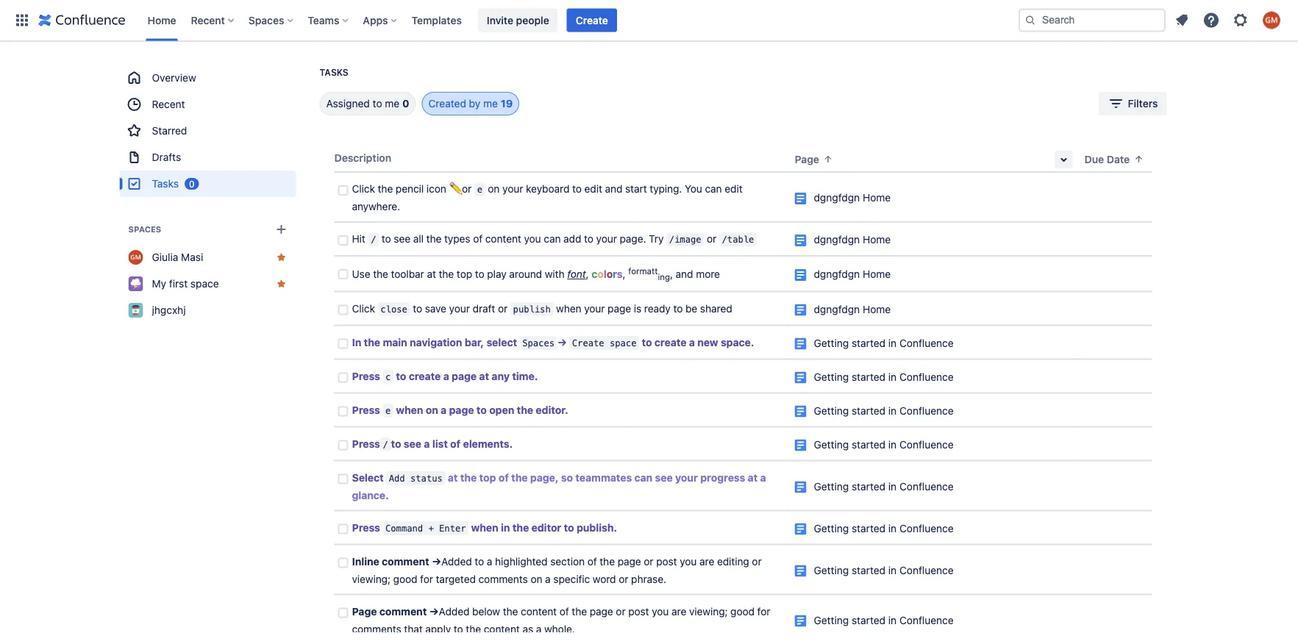 Task type: describe. For each thing, give the bounding box(es) containing it.
or right /image
[[707, 233, 717, 245]]

→ for content
[[429, 606, 439, 618]]

0 horizontal spatial when
[[396, 404, 423, 416]]

drafts
[[152, 151, 181, 163]]

phrase.
[[631, 573, 667, 585]]

formatt
[[629, 266, 658, 276]]

created by me 19
[[429, 97, 513, 110]]

main
[[383, 336, 407, 348]]

use the toolbar at the top to play around with font , c o l o r s , formatt ing , and more
[[352, 266, 720, 283]]

e inside click the pencil icon ✏️ or e
[[477, 184, 483, 195]]

or right ✏️
[[462, 183, 472, 195]]

overview link
[[120, 65, 296, 91]]

1 vertical spatial content
[[521, 606, 557, 618]]

0 vertical spatial when
[[556, 302, 582, 315]]

all
[[413, 233, 424, 245]]

are inside the added to a highlighted section of the page or post you are editing or viewing; good for targeted comments on a specific word or phrase.
[[700, 555, 715, 568]]

getting for at the top of the page, so teammates can see your progress at a glance.
[[814, 480, 849, 493]]

below
[[472, 606, 500, 618]]

page for page comment →
[[352, 606, 377, 618]]

inline comment →
[[352, 555, 441, 568]]

my first space
[[152, 278, 219, 290]]

ready
[[644, 302, 671, 315]]

a left highlighted
[[487, 555, 493, 568]]

so
[[561, 472, 573, 484]]

7 getting started in confluence link from the top
[[814, 564, 954, 576]]

can inside on your keyboard to edit and start typing. you can edit anywhere.
[[705, 183, 722, 195]]

group containing overview
[[120, 65, 296, 197]]

toolbar
[[391, 268, 424, 280]]

on inside the added to a highlighted section of the page or post you are editing or viewing; good for targeted comments on a specific word or phrase.
[[531, 573, 543, 585]]

the down below
[[466, 623, 481, 633]]

you inside the added to a highlighted section of the page or post you are editing or viewing; good for targeted comments on a specific word or phrase.
[[680, 555, 697, 568]]

editor.
[[536, 404, 568, 416]]

or right "editing"
[[752, 555, 762, 568]]

the right open
[[517, 404, 533, 416]]

c inside use the toolbar at the top to play around with font , c o l o r s , formatt ing , and more
[[592, 268, 598, 280]]

page left is
[[608, 302, 631, 315]]

invite
[[487, 14, 514, 26]]

tasks inside group
[[152, 178, 179, 190]]

confluence for to see a list of elements.
[[900, 438, 954, 451]]

0 vertical spatial space
[[191, 278, 219, 290]]

8 started from the top
[[852, 614, 886, 626]]

bar,
[[465, 336, 484, 348]]

added to a highlighted section of the page or post you are editing or viewing; good for targeted comments on a specific word or phrase.
[[352, 555, 765, 585]]

the right all
[[426, 233, 442, 245]]

started for when in the editor to publish.
[[852, 522, 886, 535]]

3 , from the left
[[670, 268, 673, 280]]

getting started in confluence for at the top of the page, so teammates can see your progress at a glance.
[[814, 480, 954, 493]]

navigation
[[410, 336, 462, 348]]

a left list
[[424, 438, 430, 450]]

page for page
[[795, 153, 820, 166]]

drafts link
[[120, 144, 296, 171]]

enter
[[439, 523, 466, 534]]

/ for press
[[383, 439, 388, 450]]

to right hit
[[382, 233, 391, 245]]

l
[[604, 268, 607, 280]]

publish
[[513, 304, 551, 315]]

on your keyboard to edit and start typing. you can edit anywhere.
[[352, 183, 746, 213]]

invite people button
[[478, 8, 558, 32]]

create inside in the main navigation bar, select spaces → create space to create a new space.
[[572, 338, 605, 348]]

click the pencil icon ✏️ or e
[[352, 183, 483, 195]]

getting started in confluence link for when in the editor to publish.
[[814, 522, 954, 535]]

be
[[686, 302, 698, 315]]

dgngfdgn for when your page is ready to be shared
[[814, 303, 860, 315]]

e inside 'press e when on a page to open the editor.'
[[386, 405, 391, 416]]

can inside at the top of the page, so teammates can see your progress at a glance.
[[635, 472, 653, 484]]

to up select add status
[[391, 438, 401, 450]]

9 page title icon image from the top
[[795, 482, 807, 493]]

10 page title icon image from the top
[[795, 523, 807, 535]]

by
[[469, 97, 481, 110]]

jhgcxhj link
[[120, 297, 296, 324]]

getting for when in the editor to publish.
[[814, 522, 849, 535]]

invite people
[[487, 14, 549, 26]]

recent inside popup button
[[191, 14, 225, 26]]

types
[[444, 233, 471, 245]]

at right progress
[[748, 472, 758, 484]]

at right status
[[448, 472, 458, 484]]

global element
[[9, 0, 1016, 41]]

the up save at top
[[439, 268, 454, 280]]

you for can
[[524, 233, 541, 245]]

page inside added below the content of the page or post you are viewing; good for comments that apply to the content as a whole.
[[590, 606, 613, 618]]

home inside global 'element'
[[148, 14, 176, 26]]

apply
[[426, 623, 451, 633]]

to inside tab list
[[373, 97, 382, 110]]

getting started in confluence for to see a list of elements.
[[814, 438, 954, 451]]

press command + enter when in the editor to publish.
[[352, 522, 617, 534]]

getting started in confluence link for when on a page to open the editor.
[[814, 405, 954, 417]]

1 vertical spatial can
[[544, 233, 561, 245]]

getting for to create a page at any time.
[[814, 371, 849, 383]]

hit
[[352, 233, 366, 245]]

giulia
[[152, 251, 178, 263]]

to left the be
[[674, 302, 683, 315]]

giulia masi link
[[120, 244, 296, 271]]

templates
[[412, 14, 462, 26]]

6 page title icon image from the top
[[795, 372, 807, 384]]

select
[[487, 336, 517, 348]]

the left editor
[[513, 522, 529, 534]]

inline
[[352, 555, 379, 568]]

7 started from the top
[[852, 564, 886, 576]]

1 dgngfdgn home link from the top
[[814, 192, 891, 204]]

is
[[634, 302, 642, 315]]

2 vertical spatial content
[[484, 623, 520, 633]]

of right list
[[450, 438, 461, 450]]

dgngfdgn for ,
[[814, 268, 860, 280]]

1 horizontal spatial when
[[471, 522, 499, 534]]

at left any
[[479, 370, 489, 382]]

the up whole.
[[572, 606, 587, 618]]

start
[[625, 183, 647, 195]]

a inside added below the content of the page or post you are viewing; good for comments that apply to the content as a whole.
[[536, 623, 542, 633]]

giulia masi
[[152, 251, 203, 263]]

add
[[389, 473, 405, 484]]

your down the l
[[584, 302, 605, 315]]

8 getting started in confluence from the top
[[814, 614, 954, 626]]

/table
[[722, 234, 754, 245]]

first
[[169, 278, 188, 290]]

select add status
[[352, 472, 443, 484]]

space.
[[721, 336, 754, 348]]

my first space link
[[120, 271, 296, 297]]

press e when on a page to open the editor.
[[352, 404, 568, 416]]

1 page title icon image from the top
[[795, 193, 807, 205]]

1 vertical spatial spaces
[[128, 225, 161, 234]]

confluence for at the top of the page, so teammates can see your progress at a glance.
[[900, 480, 954, 493]]

you for are
[[652, 606, 669, 618]]

getting started in confluence for when in the editor to publish.
[[814, 522, 954, 535]]

r
[[613, 268, 617, 280]]

spaces inside in the main navigation bar, select spaces → create space to create a new space.
[[523, 338, 555, 348]]

2 page title icon image from the top
[[795, 235, 807, 246]]

teams
[[308, 14, 339, 26]]

or up phrase.
[[644, 555, 654, 568]]

getting for when on a page to open the editor.
[[814, 405, 849, 417]]

1 o from the left
[[598, 268, 604, 280]]

the inside the added to a highlighted section of the page or post you are editing or viewing; good for targeted comments on a specific word or phrase.
[[600, 555, 615, 568]]

status
[[411, 473, 443, 484]]

due date
[[1085, 153, 1130, 166]]

see for a
[[404, 438, 422, 450]]

started for to see a list of elements.
[[852, 438, 886, 451]]

Search field
[[1019, 8, 1166, 32]]

specific
[[554, 573, 590, 585]]

in
[[352, 336, 361, 348]]

19
[[501, 97, 513, 110]]

dgngfdgn home for or
[[814, 234, 891, 246]]

✏️
[[449, 183, 459, 195]]

list
[[433, 438, 448, 450]]

in the main navigation bar, select spaces → create space to create a new space.
[[352, 336, 754, 348]]

dgngfdgn home for when your page is ready to be shared
[[814, 303, 891, 315]]

getting started in confluence link for to create a page at any time.
[[814, 371, 954, 383]]

assigned
[[326, 97, 370, 110]]

targeted
[[436, 573, 476, 585]]

in for to create a page at any time.
[[889, 371, 897, 383]]

settings icon image
[[1232, 11, 1250, 29]]

appswitcher icon image
[[13, 11, 31, 29]]

2 , from the left
[[623, 268, 626, 280]]

page down press c to create a page at any time.
[[449, 404, 474, 416]]

masi
[[181, 251, 203, 263]]

top inside at the top of the page, so teammates can see your progress at a glance.
[[479, 472, 496, 484]]

a down press c to create a page at any time.
[[441, 404, 447, 416]]

the up the anywhere.
[[378, 183, 393, 195]]

confluence for when on a page to open the editor.
[[900, 405, 954, 417]]

1 horizontal spatial create
[[655, 336, 687, 348]]

to inside added below the content of the page or post you are viewing; good for comments that apply to the content as a whole.
[[454, 623, 463, 633]]

started for →
[[852, 337, 886, 349]]

save
[[425, 302, 447, 315]]

around
[[509, 268, 542, 280]]

ing
[[658, 272, 670, 283]]

the down elements.
[[460, 472, 477, 484]]

added below the content of the page or post you are viewing; good for comments that apply to the content as a whole.
[[352, 606, 773, 633]]

dgngfdgn home link for when your page is ready to be shared
[[814, 303, 891, 315]]

1 edit from the left
[[585, 183, 602, 195]]

getting for to see a list of elements.
[[814, 438, 849, 451]]

banner containing home
[[0, 0, 1299, 41]]

your inside on your keyboard to edit and start typing. you can edit anywhere.
[[503, 183, 523, 195]]

press for on
[[352, 404, 380, 416]]

in for to see a list of elements.
[[889, 438, 897, 451]]

click for the
[[352, 183, 375, 195]]

top inside use the toolbar at the top to play around with font , c o l o r s , formatt ing , and more
[[457, 268, 472, 280]]

home for on your keyboard to edit and start typing. you can edit anywhere.
[[863, 192, 891, 204]]

3 page title icon image from the top
[[795, 269, 807, 281]]

command
[[386, 523, 423, 534]]

confluence for →
[[900, 337, 954, 349]]

started for at the top of the page, so teammates can see your progress at a glance.
[[852, 480, 886, 493]]

typing.
[[650, 183, 682, 195]]

word
[[593, 573, 616, 585]]

of inside the added to a highlighted section of the page or post you are editing or viewing; good for targeted comments on a specific word or phrase.
[[588, 555, 597, 568]]

filters button
[[1099, 92, 1167, 116]]

or right the draft
[[498, 302, 508, 315]]

1 horizontal spatial tasks
[[320, 67, 349, 78]]

a inside at the top of the page, so teammates can see your progress at a glance.
[[760, 472, 766, 484]]

getting started in confluence for →
[[814, 337, 954, 349]]

comments inside added below the content of the page or post you are viewing; good for comments that apply to the content as a whole.
[[352, 623, 401, 633]]

more
[[696, 268, 720, 280]]

tab list containing assigned to me
[[302, 92, 520, 116]]

getting started in confluence for to create a page at any time.
[[814, 371, 954, 383]]

keyboard
[[526, 183, 570, 195]]

description
[[334, 152, 392, 164]]

spaces inside popup button
[[249, 14, 284, 26]]

page up 'press e when on a page to open the editor.'
[[452, 370, 477, 382]]

overview
[[152, 72, 196, 84]]

ascending sorting icon page image
[[823, 153, 834, 165]]

the left page,
[[511, 472, 528, 484]]

page inside the added to a highlighted section of the page or post you are editing or viewing; good for targeted comments on a specific word or phrase.
[[618, 555, 641, 568]]

editing
[[717, 555, 750, 568]]

a left the specific
[[545, 573, 551, 585]]

apps
[[363, 14, 388, 26]]



Task type: vqa. For each thing, say whether or not it's contained in the screenshot.
highlighted
yes



Task type: locate. For each thing, give the bounding box(es) containing it.
see for all
[[394, 233, 411, 245]]

0 vertical spatial create
[[655, 336, 687, 348]]

create right people
[[576, 14, 608, 26]]

4 started from the top
[[852, 438, 886, 451]]

2 vertical spatial see
[[655, 472, 673, 484]]

or right the word
[[619, 573, 629, 585]]

in
[[889, 337, 897, 349], [889, 371, 897, 383], [889, 405, 897, 417], [889, 438, 897, 451], [889, 480, 897, 493], [501, 522, 510, 534], [889, 522, 897, 535], [889, 564, 897, 576], [889, 614, 897, 626]]

→ down click close to save your draft or publish when your page is ready to be shared
[[558, 336, 567, 348]]

2 click from the top
[[352, 302, 375, 315]]

see left all
[[394, 233, 411, 245]]

0 horizontal spatial o
[[598, 268, 604, 280]]

0 vertical spatial good
[[393, 573, 418, 585]]

added
[[441, 555, 472, 568], [439, 606, 470, 618]]

/ inside press / to see a list of elements.
[[383, 439, 388, 450]]

12 page title icon image from the top
[[795, 615, 807, 627]]

unstar this space image inside giulia masi link
[[276, 252, 287, 263]]

select
[[352, 472, 384, 484]]

/ inside hit / to see all the types of content you can add to your page. try /image or /table
[[371, 234, 376, 245]]

comment down command
[[382, 555, 429, 568]]

getting started in confluence link for at the top of the page, so teammates can see your progress at a glance.
[[814, 480, 954, 493]]

unstar this space image for giulia masi
[[276, 252, 287, 263]]

1 started from the top
[[852, 337, 886, 349]]

the right below
[[503, 606, 518, 618]]

0 vertical spatial /
[[371, 234, 376, 245]]

2 horizontal spatial ,
[[670, 268, 673, 280]]

post inside the added to a highlighted section of the page or post you are editing or viewing; good for targeted comments on a specific word or phrase.
[[656, 555, 677, 568]]

→ for highlighted
[[432, 555, 441, 568]]

unstar this space image for my first space
[[276, 278, 287, 290]]

0 vertical spatial comments
[[479, 573, 528, 585]]

0 vertical spatial see
[[394, 233, 411, 245]]

0 vertical spatial create
[[576, 14, 608, 26]]

teammates
[[576, 472, 632, 484]]

0 vertical spatial viewing;
[[352, 573, 391, 585]]

to inside use the toolbar at the top to play around with font , c o l o r s , formatt ing , and more
[[475, 268, 485, 280]]

1 horizontal spatial 0
[[403, 97, 409, 110]]

see left progress
[[655, 472, 673, 484]]

4 press from the top
[[352, 522, 380, 534]]

your right save at top
[[449, 302, 470, 315]]

1 horizontal spatial e
[[477, 184, 483, 195]]

see left list
[[404, 438, 422, 450]]

tab list
[[302, 92, 520, 116]]

add
[[564, 233, 582, 245]]

1 vertical spatial →
[[432, 555, 441, 568]]

progress
[[701, 472, 745, 484]]

3 dgngfdgn home from the top
[[814, 268, 891, 280]]

4 dgngfdgn home link from the top
[[814, 303, 891, 315]]

my
[[152, 278, 166, 290]]

3 dgngfdgn from the top
[[814, 268, 860, 280]]

1 dgngfdgn from the top
[[814, 192, 860, 204]]

page down inline
[[352, 606, 377, 618]]

see inside at the top of the page, so teammates can see your progress at a glance.
[[655, 472, 673, 484]]

1 horizontal spatial comments
[[479, 573, 528, 585]]

unstar this space image
[[276, 252, 287, 263], [276, 278, 287, 290]]

0 horizontal spatial and
[[605, 183, 623, 195]]

2 vertical spatial can
[[635, 472, 653, 484]]

space right 'first'
[[191, 278, 219, 290]]

created
[[429, 97, 466, 110]]

added inside the added to a highlighted section of the page or post you are editing or viewing; good for targeted comments on a specific word or phrase.
[[441, 555, 472, 568]]

elements.
[[463, 438, 513, 450]]

recent inside group
[[152, 98, 185, 110]]

a
[[689, 336, 695, 348], [443, 370, 449, 382], [441, 404, 447, 416], [424, 438, 430, 450], [760, 472, 766, 484], [487, 555, 493, 568], [545, 573, 551, 585], [536, 623, 542, 633]]

1 horizontal spatial post
[[656, 555, 677, 568]]

4 dgngfdgn from the top
[[814, 303, 860, 315]]

dgngfdgn home link for ,
[[814, 268, 891, 280]]

0 horizontal spatial good
[[393, 573, 418, 585]]

and inside on your keyboard to edit and start typing. you can edit anywhere.
[[605, 183, 623, 195]]

6 confluence from the top
[[900, 522, 954, 535]]

jhgcxhj
[[152, 304, 186, 316]]

0 vertical spatial c
[[592, 268, 598, 280]]

press c to create a page at any time.
[[352, 370, 538, 382]]

/ for hit
[[371, 234, 376, 245]]

you down phrase.
[[652, 606, 669, 618]]

0 horizontal spatial on
[[426, 404, 438, 416]]

0 vertical spatial comment
[[382, 555, 429, 568]]

in for at the top of the page, so teammates can see your progress at a glance.
[[889, 480, 897, 493]]

spaces
[[249, 14, 284, 26], [128, 225, 161, 234], [523, 338, 555, 348]]

getting started in confluence link for →
[[814, 337, 954, 349]]

1 horizontal spatial c
[[592, 268, 598, 280]]

getting started in confluence
[[814, 337, 954, 349], [814, 371, 954, 383], [814, 405, 954, 417], [814, 438, 954, 451], [814, 480, 954, 493], [814, 522, 954, 535], [814, 564, 954, 576], [814, 614, 954, 626]]

2 getting started in confluence link from the top
[[814, 371, 954, 383]]

press
[[352, 370, 380, 382], [352, 404, 380, 416], [352, 438, 380, 450], [352, 522, 380, 534]]

1 horizontal spatial space
[[610, 338, 637, 348]]

editor
[[532, 522, 562, 534]]

5 getting started in confluence from the top
[[814, 480, 954, 493]]

c down main
[[386, 372, 391, 382]]

search image
[[1025, 14, 1037, 26]]

to left play
[[475, 268, 485, 280]]

teams button
[[303, 8, 354, 32]]

1 vertical spatial post
[[629, 606, 649, 618]]

2 started from the top
[[852, 371, 886, 383]]

7 getting started in confluence from the top
[[814, 564, 954, 576]]

at the top of the page, so teammates can see your progress at a glance.
[[352, 472, 769, 501]]

post inside added below the content of the page or post you are viewing; good for comments that apply to the content as a whole.
[[629, 606, 649, 618]]

getting started in confluence for when on a page to open the editor.
[[814, 405, 954, 417]]

added for page comment →
[[439, 606, 470, 618]]

to right editor
[[564, 522, 574, 534]]

your
[[503, 183, 523, 195], [596, 233, 617, 245], [449, 302, 470, 315], [584, 302, 605, 315], [676, 472, 698, 484]]

1 vertical spatial c
[[386, 372, 391, 382]]

top down elements.
[[479, 472, 496, 484]]

page.
[[620, 233, 646, 245]]

create a space image
[[273, 221, 290, 238]]

1 vertical spatial when
[[396, 404, 423, 416]]

getting
[[814, 337, 849, 349], [814, 371, 849, 383], [814, 405, 849, 417], [814, 438, 849, 451], [814, 480, 849, 493], [814, 522, 849, 535], [814, 564, 849, 576], [814, 614, 849, 626]]

home for ,
[[863, 268, 891, 280]]

4 getting started in confluence from the top
[[814, 438, 954, 451]]

1 me from the left
[[385, 97, 400, 110]]

a down navigation
[[443, 370, 449, 382]]

0 horizontal spatial /
[[371, 234, 376, 245]]

2 horizontal spatial when
[[556, 302, 582, 315]]

1 vertical spatial create
[[572, 338, 605, 348]]

comment up that
[[380, 606, 427, 618]]

your left 'keyboard'
[[503, 183, 523, 195]]

your left progress
[[676, 472, 698, 484]]

0 horizontal spatial space
[[191, 278, 219, 290]]

0 horizontal spatial me
[[385, 97, 400, 110]]

1 horizontal spatial you
[[652, 606, 669, 618]]

1 horizontal spatial spaces
[[249, 14, 284, 26]]

1 vertical spatial space
[[610, 338, 637, 348]]

for inside the added to a highlighted section of the page or post you are editing or viewing; good for targeted comments on a specific word or phrase.
[[420, 573, 433, 585]]

2 o from the left
[[607, 268, 613, 280]]

you inside added below the content of the page or post you are viewing; good for comments that apply to the content as a whole.
[[652, 606, 669, 618]]

2 dgngfdgn from the top
[[814, 234, 860, 246]]

5 confluence from the top
[[900, 480, 954, 493]]

1 horizontal spatial on
[[488, 183, 500, 195]]

of down elements.
[[499, 472, 509, 484]]

comments inside the added to a highlighted section of the page or post you are editing or viewing; good for targeted comments on a specific word or phrase.
[[479, 573, 528, 585]]

notification icon image
[[1174, 11, 1191, 29]]

glance.
[[352, 489, 389, 501]]

c
[[592, 268, 598, 280], [386, 372, 391, 382]]

recent link
[[120, 91, 296, 118]]

3 started from the top
[[852, 405, 886, 417]]

page title icon image
[[795, 193, 807, 205], [795, 235, 807, 246], [795, 269, 807, 281], [795, 304, 807, 316], [795, 338, 807, 350], [795, 372, 807, 384], [795, 406, 807, 418], [795, 440, 807, 451], [795, 482, 807, 493], [795, 523, 807, 535], [795, 565, 807, 577], [795, 615, 807, 627]]

click left 'close'
[[352, 302, 375, 315]]

that
[[404, 623, 423, 633]]

viewing;
[[352, 573, 391, 585], [689, 606, 728, 618]]

of inside at the top of the page, so teammates can see your progress at a glance.
[[499, 472, 509, 484]]

create link
[[567, 8, 617, 32]]

starred link
[[120, 118, 296, 144]]

content up as
[[521, 606, 557, 618]]

space inside in the main navigation bar, select spaces → create space to create a new space.
[[610, 338, 637, 348]]

getting for →
[[814, 337, 849, 349]]

dgngfdgn home for ,
[[814, 268, 891, 280]]

post
[[656, 555, 677, 568], [629, 606, 649, 618]]

comment for that
[[380, 606, 427, 618]]

date
[[1107, 153, 1130, 166]]

4 getting started in confluence link from the top
[[814, 438, 954, 451]]

when
[[556, 302, 582, 315], [396, 404, 423, 416], [471, 522, 499, 534]]

1 vertical spatial create
[[409, 370, 441, 382]]

1 vertical spatial are
[[672, 606, 687, 618]]

whole.
[[545, 623, 575, 633]]

2 vertical spatial on
[[531, 573, 543, 585]]

the right use
[[373, 268, 388, 280]]

1 horizontal spatial for
[[758, 606, 771, 618]]

1 horizontal spatial page
[[795, 153, 820, 166]]

2 confluence from the top
[[900, 371, 954, 383]]

font
[[567, 268, 586, 280]]

0 horizontal spatial post
[[629, 606, 649, 618]]

1 horizontal spatial are
[[700, 555, 715, 568]]

5 started from the top
[[852, 480, 886, 493]]

and right ing
[[676, 268, 693, 280]]

spaces button
[[244, 8, 299, 32]]

tasks down drafts
[[152, 178, 179, 190]]

top left play
[[457, 268, 472, 280]]

started for to create a page at any time.
[[852, 371, 886, 383]]

2 horizontal spatial spaces
[[523, 338, 555, 348]]

group
[[120, 65, 296, 197]]

→ up targeted
[[432, 555, 441, 568]]

0 vertical spatial you
[[524, 233, 541, 245]]

0 inside group
[[189, 179, 195, 189]]

0 vertical spatial e
[[477, 184, 483, 195]]

0 horizontal spatial ,
[[586, 268, 589, 280]]

and inside use the toolbar at the top to play around with font , c o l o r s , formatt ing , and more
[[676, 268, 693, 280]]

1 vertical spatial top
[[479, 472, 496, 484]]

good inside added below the content of the page or post you are viewing; good for comments that apply to the content as a whole.
[[731, 606, 755, 618]]

the up the word
[[600, 555, 615, 568]]

0 horizontal spatial c
[[386, 372, 391, 382]]

c inside press c to create a page at any time.
[[386, 372, 391, 382]]

page up phrase.
[[618, 555, 641, 568]]

unstar this space image inside my first space link
[[276, 278, 287, 290]]

dgngfdgn home link for or
[[814, 234, 891, 246]]

you
[[685, 183, 703, 195]]

8 getting started in confluence link from the top
[[814, 614, 954, 626]]

of up whole.
[[560, 606, 569, 618]]

dgngfdgn home link
[[814, 192, 891, 204], [814, 234, 891, 246], [814, 268, 891, 280], [814, 303, 891, 315]]

0 horizontal spatial viewing;
[[352, 573, 391, 585]]

0 horizontal spatial you
[[524, 233, 541, 245]]

o
[[598, 268, 604, 280], [607, 268, 613, 280]]

11 page title icon image from the top
[[795, 565, 807, 577]]

3 confluence from the top
[[900, 405, 954, 417]]

press for see
[[352, 438, 380, 450]]

edit left start
[[585, 183, 602, 195]]

on up press / to see a list of elements.
[[426, 404, 438, 416]]

to
[[373, 97, 382, 110], [572, 183, 582, 195], [382, 233, 391, 245], [584, 233, 594, 245], [475, 268, 485, 280], [413, 302, 422, 315], [674, 302, 683, 315], [642, 336, 652, 348], [396, 370, 406, 382], [477, 404, 487, 416], [391, 438, 401, 450], [564, 522, 574, 534], [475, 555, 484, 568], [454, 623, 463, 633]]

your profile and preferences image
[[1263, 11, 1281, 29]]

2 dgngfdgn home link from the top
[[814, 234, 891, 246]]

6 started from the top
[[852, 522, 886, 535]]

recent right home link
[[191, 14, 225, 26]]

started for when on a page to open the editor.
[[852, 405, 886, 417]]

1 horizontal spatial can
[[635, 472, 653, 484]]

time.
[[512, 370, 538, 382]]

2 vertical spatial →
[[429, 606, 439, 618]]

7 getting from the top
[[814, 564, 849, 576]]

good
[[393, 573, 418, 585], [731, 606, 755, 618]]

2 me from the left
[[483, 97, 498, 110]]

0 vertical spatial click
[[352, 183, 375, 195]]

at inside use the toolbar at the top to play around with font , c o l o r s , formatt ing , and more
[[427, 268, 436, 280]]

viewing; down inline
[[352, 573, 391, 585]]

2 horizontal spatial can
[[705, 183, 722, 195]]

1 vertical spatial click
[[352, 302, 375, 315]]

added inside added below the content of the page or post you are viewing; good for comments that apply to the content as a whole.
[[439, 606, 470, 618]]

spaces up giulia
[[128, 225, 161, 234]]

due
[[1085, 153, 1105, 166]]

icon
[[427, 183, 446, 195]]

3 press from the top
[[352, 438, 380, 450]]

open
[[489, 404, 515, 416]]

2 horizontal spatial on
[[531, 573, 543, 585]]

page left ascending sorting icon page
[[795, 153, 820, 166]]

0 horizontal spatial for
[[420, 573, 433, 585]]

create down click close to save your draft or publish when your page is ready to be shared
[[572, 338, 605, 348]]

filters
[[1128, 97, 1158, 110]]

try
[[649, 233, 664, 245]]

click close to save your draft or publish when your page is ready to be shared
[[352, 302, 733, 315]]

added up targeted
[[441, 555, 472, 568]]

2 getting from the top
[[814, 371, 849, 383]]

recent
[[191, 14, 225, 26], [152, 98, 185, 110]]

1 getting started in confluence from the top
[[814, 337, 954, 349]]

at
[[427, 268, 436, 280], [479, 370, 489, 382], [448, 472, 458, 484], [748, 472, 758, 484]]

5 getting from the top
[[814, 480, 849, 493]]

1 horizontal spatial viewing;
[[689, 606, 728, 618]]

1 horizontal spatial edit
[[725, 183, 743, 195]]

anywhere.
[[352, 200, 400, 213]]

you left "editing"
[[680, 555, 697, 568]]

1 vertical spatial added
[[439, 606, 470, 618]]

of
[[473, 233, 483, 245], [450, 438, 461, 450], [499, 472, 509, 484], [588, 555, 597, 568], [560, 606, 569, 618]]

1 vertical spatial /
[[383, 439, 388, 450]]

create down navigation
[[409, 370, 441, 382]]

your inside at the top of the page, so teammates can see your progress at a glance.
[[676, 472, 698, 484]]

1 getting started in confluence link from the top
[[814, 337, 954, 349]]

4 page title icon image from the top
[[795, 304, 807, 316]]

0 vertical spatial content
[[485, 233, 522, 245]]

4 getting from the top
[[814, 438, 849, 451]]

see
[[394, 233, 411, 245], [404, 438, 422, 450], [655, 472, 673, 484]]

0 inside tab list
[[403, 97, 409, 110]]

to left open
[[477, 404, 487, 416]]

on right ✏️
[[488, 183, 500, 195]]

4 confluence from the top
[[900, 438, 954, 451]]

1 , from the left
[[586, 268, 589, 280]]

getting started in confluence link for to see a list of elements.
[[814, 438, 954, 451]]

are inside added below the content of the page or post you are viewing; good for comments that apply to the content as a whole.
[[672, 606, 687, 618]]

6 getting from the top
[[814, 522, 849, 535]]

0 horizontal spatial 0
[[189, 179, 195, 189]]

1 press from the top
[[352, 370, 380, 382]]

0 horizontal spatial are
[[672, 606, 687, 618]]

+
[[429, 523, 434, 534]]

shared
[[700, 302, 733, 315]]

8 page title icon image from the top
[[795, 440, 807, 451]]

1 vertical spatial good
[[731, 606, 755, 618]]

top
[[457, 268, 472, 280], [479, 472, 496, 484]]

apps button
[[359, 8, 403, 32]]

0 vertical spatial and
[[605, 183, 623, 195]]

confluence for to create a page at any time.
[[900, 371, 954, 383]]

1 horizontal spatial top
[[479, 472, 496, 484]]

to inside on your keyboard to edit and start typing. you can edit anywhere.
[[572, 183, 582, 195]]

to inside the added to a highlighted section of the page or post you are editing or viewing; good for targeted comments on a specific word or phrase.
[[475, 555, 484, 568]]

edit right you
[[725, 183, 743, 195]]

the
[[378, 183, 393, 195], [426, 233, 442, 245], [373, 268, 388, 280], [439, 268, 454, 280], [364, 336, 380, 348], [517, 404, 533, 416], [460, 472, 477, 484], [511, 472, 528, 484], [513, 522, 529, 534], [600, 555, 615, 568], [503, 606, 518, 618], [572, 606, 587, 618], [466, 623, 481, 633]]

1 unstar this space image from the top
[[276, 252, 287, 263]]

in for when on a page to open the editor.
[[889, 405, 897, 417]]

0 horizontal spatial can
[[544, 233, 561, 245]]

press for create
[[352, 370, 380, 382]]

home link
[[143, 8, 181, 32]]

0 vertical spatial tasks
[[320, 67, 349, 78]]

press for enter
[[352, 522, 380, 534]]

2 press from the top
[[352, 404, 380, 416]]

click for close
[[352, 302, 375, 315]]

and left start
[[605, 183, 623, 195]]

2 getting started in confluence from the top
[[814, 371, 954, 383]]

a left new at the bottom right of page
[[689, 336, 695, 348]]

create down ready
[[655, 336, 687, 348]]

spaces down publish
[[523, 338, 555, 348]]

close
[[381, 304, 407, 315]]

1 getting from the top
[[814, 337, 849, 349]]

press / to see a list of elements.
[[352, 438, 513, 450]]

page
[[608, 302, 631, 315], [452, 370, 477, 382], [449, 404, 474, 416], [618, 555, 641, 568], [590, 606, 613, 618]]

4 dgngfdgn home from the top
[[814, 303, 891, 315]]

0 vertical spatial for
[[420, 573, 433, 585]]

0 vertical spatial spaces
[[249, 14, 284, 26]]

to right assigned at the left of page
[[373, 97, 382, 110]]

o left s at the top of the page
[[607, 268, 613, 280]]

confluence for when in the editor to publish.
[[900, 522, 954, 535]]

0 horizontal spatial comments
[[352, 623, 401, 633]]

, left the l
[[586, 268, 589, 280]]

0 horizontal spatial spaces
[[128, 225, 161, 234]]

6 getting started in confluence link from the top
[[814, 522, 954, 535]]

e
[[477, 184, 483, 195], [386, 405, 391, 416]]

as
[[523, 623, 534, 633]]

with
[[545, 268, 565, 280]]

5 getting started in confluence link from the top
[[814, 480, 954, 493]]

new
[[698, 336, 719, 348]]

3 getting started in confluence link from the top
[[814, 405, 954, 417]]

→ up apply
[[429, 606, 439, 618]]

people
[[516, 14, 549, 26]]

6 getting started in confluence from the top
[[814, 522, 954, 535]]

1 horizontal spatial and
[[676, 268, 693, 280]]

post up phrase.
[[656, 555, 677, 568]]

to down ready
[[642, 336, 652, 348]]

when right enter
[[471, 522, 499, 534]]

home for to see all the types of content you can add to your page. try
[[863, 234, 891, 246]]

1 horizontal spatial me
[[483, 97, 498, 110]]

viewing; inside the added to a highlighted section of the page or post you are editing or viewing; good for targeted comments on a specific word or phrase.
[[352, 573, 391, 585]]

comments
[[479, 573, 528, 585], [352, 623, 401, 633]]

1 vertical spatial and
[[676, 268, 693, 280]]

8 confluence from the top
[[900, 614, 954, 626]]

at right toolbar
[[427, 268, 436, 280]]

c left the l
[[592, 268, 598, 280]]

8 getting from the top
[[814, 614, 849, 626]]

3 getting from the top
[[814, 405, 849, 417]]

in for →
[[889, 337, 897, 349]]

0 vertical spatial are
[[700, 555, 715, 568]]

and
[[605, 183, 623, 195], [676, 268, 693, 280]]

me for to
[[385, 97, 400, 110]]

highlighted
[[495, 555, 548, 568]]

comment for good
[[382, 555, 429, 568]]

1 vertical spatial comment
[[380, 606, 427, 618]]

e up press / to see a list of elements.
[[386, 405, 391, 416]]

content
[[485, 233, 522, 245], [521, 606, 557, 618], [484, 623, 520, 633]]

0 horizontal spatial recent
[[152, 98, 185, 110]]

7 page title icon image from the top
[[795, 406, 807, 418]]

0 vertical spatial added
[[441, 555, 472, 568]]

on inside on your keyboard to edit and start typing. you can edit anywhere.
[[488, 183, 500, 195]]

comments down highlighted
[[479, 573, 528, 585]]

of inside added below the content of the page or post you are viewing; good for comments that apply to the content as a whole.
[[560, 606, 569, 618]]

spaces right the recent popup button
[[249, 14, 284, 26]]

2 unstar this space image from the top
[[276, 278, 287, 290]]

1 vertical spatial 0
[[189, 179, 195, 189]]

1 vertical spatial see
[[404, 438, 422, 450]]

dgngfdgn for or
[[814, 234, 860, 246]]

create inside global 'element'
[[576, 14, 608, 26]]

1 vertical spatial comments
[[352, 623, 401, 633]]

ascending sorting icon date image
[[1133, 153, 1145, 165]]

0 vertical spatial →
[[558, 336, 567, 348]]

3 dgngfdgn home link from the top
[[814, 268, 891, 280]]

tasks up assigned at the left of page
[[320, 67, 349, 78]]

page,
[[530, 472, 559, 484]]

o left r
[[598, 268, 604, 280]]

1 dgngfdgn home from the top
[[814, 192, 891, 204]]

1 vertical spatial for
[[758, 606, 771, 618]]

page comment →
[[352, 606, 439, 618]]

recent up starred at the top left of page
[[152, 98, 185, 110]]

0 down drafts link
[[189, 179, 195, 189]]

/image
[[669, 234, 702, 245]]

2 vertical spatial you
[[652, 606, 669, 618]]

1 vertical spatial on
[[426, 404, 438, 416]]

7 confluence from the top
[[900, 564, 954, 576]]

me right by
[[483, 97, 498, 110]]

3 getting started in confluence from the top
[[814, 405, 954, 417]]

added for inline comment →
[[441, 555, 472, 568]]

or inside added below the content of the page or post you are viewing; good for comments that apply to the content as a whole.
[[616, 606, 626, 618]]

for inside added below the content of the page or post you are viewing; good for comments that apply to the content as a whole.
[[758, 606, 771, 618]]

5 page title icon image from the top
[[795, 338, 807, 350]]

1 click from the top
[[352, 183, 375, 195]]

2 vertical spatial when
[[471, 522, 499, 534]]

click up the anywhere.
[[352, 183, 375, 195]]

1 confluence from the top
[[900, 337, 954, 349]]

of right types
[[473, 233, 483, 245]]

home for to save your draft or
[[863, 303, 891, 315]]

viewing; inside added below the content of the page or post you are viewing; good for comments that apply to the content as a whole.
[[689, 606, 728, 618]]

good inside the added to a highlighted section of the page or post you are editing or viewing; good for targeted comments on a specific word or phrase.
[[393, 573, 418, 585]]

your left page.
[[596, 233, 617, 245]]

2 vertical spatial spaces
[[523, 338, 555, 348]]

0 horizontal spatial tasks
[[152, 178, 179, 190]]

section
[[551, 555, 585, 568]]

post down phrase.
[[629, 606, 649, 618]]

1 vertical spatial you
[[680, 555, 697, 568]]

content down below
[[484, 623, 520, 633]]

0 vertical spatial on
[[488, 183, 500, 195]]

good down "editing"
[[731, 606, 755, 618]]

me for by
[[483, 97, 498, 110]]

, right r
[[623, 268, 626, 280]]

e right ✏️
[[477, 184, 483, 195]]

to left save at top
[[413, 302, 422, 315]]

help icon image
[[1203, 11, 1221, 29]]

2 dgngfdgn home from the top
[[814, 234, 891, 246]]

confluence image
[[38, 11, 125, 29], [38, 11, 125, 29]]

to right add
[[584, 233, 594, 245]]

to down main
[[396, 370, 406, 382]]

viewing; down "editing"
[[689, 606, 728, 618]]

banner
[[0, 0, 1299, 41]]

can right teammates
[[635, 472, 653, 484]]

confluence
[[900, 337, 954, 349], [900, 371, 954, 383], [900, 405, 954, 417], [900, 438, 954, 451], [900, 480, 954, 493], [900, 522, 954, 535], [900, 564, 954, 576], [900, 614, 954, 626]]

in for when in the editor to publish.
[[889, 522, 897, 535]]

0 vertical spatial top
[[457, 268, 472, 280]]

2 edit from the left
[[725, 183, 743, 195]]

the right in
[[364, 336, 380, 348]]

you
[[524, 233, 541, 245], [680, 555, 697, 568], [652, 606, 669, 618]]

added up apply
[[439, 606, 470, 618]]

good down "inline comment →"
[[393, 573, 418, 585]]



